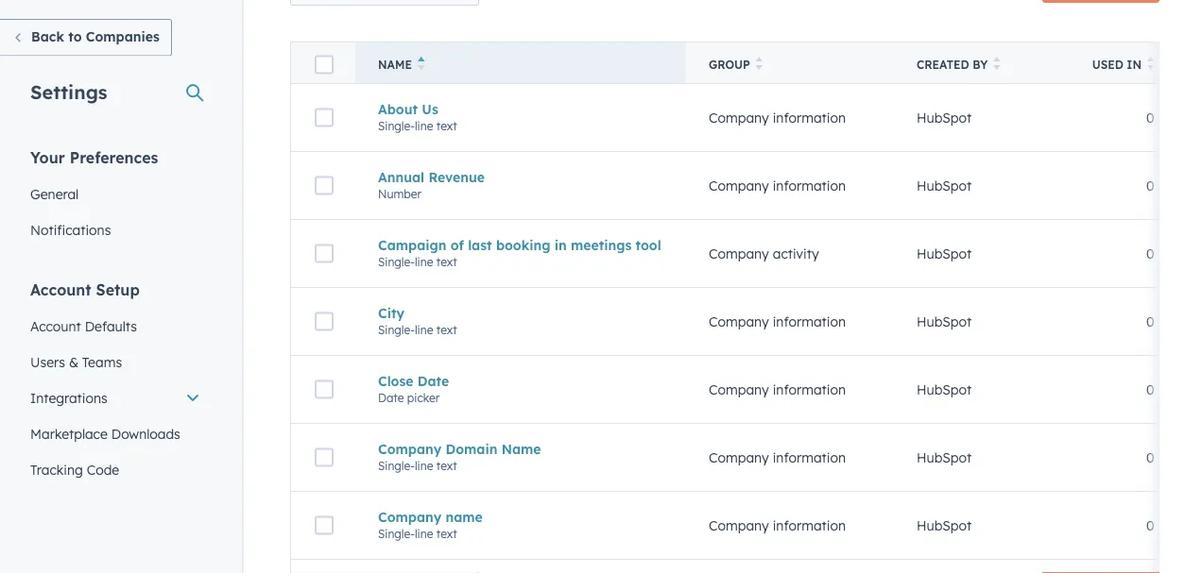 Task type: describe. For each thing, give the bounding box(es) containing it.
close
[[378, 373, 413, 390]]

press to sort. element for used in
[[1147, 57, 1154, 73]]

domain
[[446, 441, 497, 458]]

press to sort. image for group
[[756, 57, 763, 70]]

single- inside about us single-line text
[[378, 119, 415, 133]]

code
[[87, 462, 119, 478]]

notifications link
[[19, 212, 212, 248]]

account setup
[[30, 280, 140, 299]]

company name button
[[378, 509, 663, 526]]

information for city
[[773, 314, 846, 330]]

0 for annual revenue
[[1146, 177, 1154, 194]]

hubspot for city
[[917, 314, 972, 330]]

0 for campaign of last booking in meetings tool
[[1146, 245, 1154, 262]]

information for annual revenue
[[773, 177, 846, 194]]

back
[[31, 28, 64, 45]]

setup
[[96, 280, 140, 299]]

&
[[69, 354, 78, 370]]

text inside company domain name single-line text
[[436, 459, 457, 473]]

number
[[378, 187, 421, 201]]

text inside company name single-line text
[[436, 527, 457, 541]]

account defaults link
[[19, 309, 212, 344]]

line inside about us single-line text
[[415, 119, 433, 133]]

account for account setup
[[30, 280, 91, 299]]

marketplace downloads
[[30, 426, 180, 442]]

campaign of last booking in meetings tool button
[[378, 237, 663, 254]]

tracking
[[30, 462, 83, 478]]

company for close date
[[709, 382, 769, 398]]

company domain name button
[[378, 441, 663, 458]]

marketplace
[[30, 426, 108, 442]]

0 for about us
[[1146, 109, 1154, 126]]

company information for close date
[[709, 382, 846, 398]]

back to companies link
[[0, 19, 172, 56]]

about us single-line text
[[378, 101, 457, 133]]

single- inside campaign of last booking in meetings tool single-line text
[[378, 255, 415, 269]]

hubspot for company domain name
[[917, 450, 972, 466]]

used in
[[1092, 58, 1142, 72]]

company domain name single-line text
[[378, 441, 541, 473]]

of
[[451, 237, 464, 254]]

in
[[555, 237, 567, 254]]

city single-line text
[[378, 305, 457, 337]]

single- inside company name single-line text
[[378, 527, 415, 541]]

line inside city single-line text
[[415, 323, 433, 337]]

company for annual revenue
[[709, 177, 769, 194]]

created by button
[[894, 42, 1064, 84]]

annual revenue button
[[378, 169, 663, 185]]

name inside button
[[378, 58, 412, 72]]

your preferences element
[[19, 147, 212, 248]]

press to sort. element for group
[[756, 57, 763, 73]]

group
[[709, 58, 750, 72]]

1 vertical spatial date
[[378, 391, 404, 405]]

tool
[[636, 237, 661, 254]]

teams
[[82, 354, 122, 370]]

line inside campaign of last booking in meetings tool single-line text
[[415, 255, 433, 269]]

information for close date
[[773, 382, 846, 398]]

hubspot for company name
[[917, 518, 972, 534]]

annual revenue number
[[378, 169, 485, 201]]

close date button
[[378, 373, 663, 390]]

information for about us
[[773, 109, 846, 126]]

users
[[30, 354, 65, 370]]

general
[[30, 186, 79, 202]]

users & teams
[[30, 354, 122, 370]]

about us button
[[378, 101, 663, 117]]

single- inside city single-line text
[[378, 323, 415, 337]]

companies
[[86, 28, 160, 45]]



Task type: vqa. For each thing, say whether or not it's contained in the screenshot.
rightmost All
no



Task type: locate. For each thing, give the bounding box(es) containing it.
name
[[378, 58, 412, 72], [502, 441, 541, 458]]

3 single- from the top
[[378, 323, 415, 337]]

1 0 from the top
[[1146, 109, 1154, 126]]

text inside about us single-line text
[[436, 119, 457, 133]]

line
[[415, 119, 433, 133], [415, 255, 433, 269], [415, 323, 433, 337], [415, 459, 433, 473], [415, 527, 433, 541]]

0 horizontal spatial press to sort. element
[[756, 57, 763, 73]]

in
[[1127, 58, 1142, 72]]

text inside city single-line text
[[436, 323, 457, 337]]

company name single-line text
[[378, 509, 483, 541]]

users & teams link
[[19, 344, 212, 380]]

1 line from the top
[[415, 119, 433, 133]]

4 single- from the top
[[378, 459, 415, 473]]

name button
[[355, 42, 686, 84]]

city button
[[378, 305, 663, 322]]

close date date picker
[[378, 373, 449, 405]]

press to sort. element right group at the right
[[756, 57, 763, 73]]

0 vertical spatial date
[[417, 373, 449, 390]]

text up close date date picker
[[436, 323, 457, 337]]

name
[[446, 509, 483, 526]]

hubspot for campaign of last booking in meetings tool
[[917, 245, 972, 262]]

meetings
[[571, 237, 632, 254]]

notifications
[[30, 222, 111, 238]]

company information for company domain name
[[709, 450, 846, 466]]

press to sort. element inside group button
[[756, 57, 763, 73]]

integrations button
[[19, 380, 212, 416]]

company information for about us
[[709, 109, 846, 126]]

2 account from the top
[[30, 318, 81, 335]]

1 single- from the top
[[378, 119, 415, 133]]

Search search field
[[290, 0, 479, 6]]

hubspot for annual revenue
[[917, 177, 972, 194]]

text inside campaign of last booking in meetings tool single-line text
[[436, 255, 457, 269]]

company information for company name
[[709, 518, 846, 534]]

2 horizontal spatial press to sort. element
[[1147, 57, 1154, 73]]

press to sort. image right in
[[1147, 57, 1154, 70]]

company for about us
[[709, 109, 769, 126]]

3 press to sort. image from the left
[[1147, 57, 1154, 70]]

0 for city
[[1146, 314, 1154, 330]]

press to sort. image
[[756, 57, 763, 70], [993, 57, 1001, 70], [1147, 57, 1154, 70]]

line down us
[[415, 119, 433, 133]]

integrations
[[30, 390, 107, 406]]

account up users
[[30, 318, 81, 335]]

name inside company domain name single-line text
[[502, 441, 541, 458]]

last
[[468, 237, 492, 254]]

company information
[[709, 109, 846, 126], [709, 177, 846, 194], [709, 314, 846, 330], [709, 382, 846, 398], [709, 450, 846, 466], [709, 518, 846, 534]]

ascending sort. press to sort descending. element
[[418, 57, 425, 73]]

date
[[417, 373, 449, 390], [378, 391, 404, 405]]

date down close
[[378, 391, 404, 405]]

company for company domain name
[[709, 450, 769, 466]]

7 hubspot from the top
[[917, 518, 972, 534]]

name left ascending sort. press to sort descending. element
[[378, 58, 412, 72]]

press to sort. image right group at the right
[[756, 57, 763, 70]]

defaults
[[85, 318, 137, 335]]

5 hubspot from the top
[[917, 382, 972, 398]]

picker
[[407, 391, 440, 405]]

created
[[917, 58, 969, 72]]

4 information from the top
[[773, 382, 846, 398]]

2 single- from the top
[[378, 255, 415, 269]]

2 press to sort. element from the left
[[993, 57, 1001, 73]]

settings
[[30, 80, 107, 103]]

city
[[378, 305, 404, 322]]

1 text from the top
[[436, 119, 457, 133]]

line inside company domain name single-line text
[[415, 459, 433, 473]]

hubspot
[[917, 109, 972, 126], [917, 177, 972, 194], [917, 245, 972, 262], [917, 314, 972, 330], [917, 382, 972, 398], [917, 450, 972, 466], [917, 518, 972, 534]]

tracking code
[[30, 462, 119, 478]]

2 company information from the top
[[709, 177, 846, 194]]

single-
[[378, 119, 415, 133], [378, 255, 415, 269], [378, 323, 415, 337], [378, 459, 415, 473], [378, 527, 415, 541]]

account
[[30, 280, 91, 299], [30, 318, 81, 335]]

information
[[773, 109, 846, 126], [773, 177, 846, 194], [773, 314, 846, 330], [773, 382, 846, 398], [773, 450, 846, 466], [773, 518, 846, 534]]

your
[[30, 148, 65, 167]]

press to sort. image inside used in button
[[1147, 57, 1154, 70]]

downloads
[[111, 426, 180, 442]]

7 0 from the top
[[1146, 518, 1154, 534]]

5 information from the top
[[773, 450, 846, 466]]

company for campaign of last booking in meetings tool
[[709, 245, 769, 262]]

press to sort. image for used in
[[1147, 57, 1154, 70]]

1 press to sort. element from the left
[[756, 57, 763, 73]]

account defaults
[[30, 318, 137, 335]]

3 text from the top
[[436, 323, 457, 337]]

company for company name
[[709, 518, 769, 534]]

2 information from the top
[[773, 177, 846, 194]]

5 line from the top
[[415, 527, 433, 541]]

3 hubspot from the top
[[917, 245, 972, 262]]

date up picker
[[417, 373, 449, 390]]

2 text from the top
[[436, 255, 457, 269]]

created by
[[917, 58, 988, 72]]

0 for company domain name
[[1146, 450, 1154, 466]]

0
[[1146, 109, 1154, 126], [1146, 177, 1154, 194], [1146, 245, 1154, 262], [1146, 314, 1154, 330], [1146, 382, 1154, 398], [1146, 450, 1154, 466], [1146, 518, 1154, 534]]

general link
[[19, 176, 212, 212]]

text down of
[[436, 255, 457, 269]]

5 text from the top
[[436, 527, 457, 541]]

company activity
[[709, 245, 819, 262]]

line down "campaign"
[[415, 255, 433, 269]]

hubspot for close date
[[917, 382, 972, 398]]

6 hubspot from the top
[[917, 450, 972, 466]]

press to sort. element for created by
[[993, 57, 1001, 73]]

5 company information from the top
[[709, 450, 846, 466]]

company
[[709, 109, 769, 126], [709, 177, 769, 194], [709, 245, 769, 262], [709, 314, 769, 330], [709, 382, 769, 398], [378, 441, 441, 458], [709, 450, 769, 466], [378, 509, 441, 526], [709, 518, 769, 534]]

1 company information from the top
[[709, 109, 846, 126]]

press to sort. element right in
[[1147, 57, 1154, 73]]

1 vertical spatial account
[[30, 318, 81, 335]]

3 press to sort. element from the left
[[1147, 57, 1154, 73]]

4 line from the top
[[415, 459, 433, 473]]

1 horizontal spatial date
[[417, 373, 449, 390]]

press to sort. image inside created by button
[[993, 57, 1001, 70]]

1 account from the top
[[30, 280, 91, 299]]

3 company information from the top
[[709, 314, 846, 330]]

information for company name
[[773, 518, 846, 534]]

4 text from the top
[[436, 459, 457, 473]]

1 information from the top
[[773, 109, 846, 126]]

name right domain
[[502, 441, 541, 458]]

2 horizontal spatial press to sort. image
[[1147, 57, 1154, 70]]

company information for city
[[709, 314, 846, 330]]

revenue
[[428, 169, 485, 185]]

5 0 from the top
[[1146, 382, 1154, 398]]

press to sort. image inside group button
[[756, 57, 763, 70]]

company inside company domain name single-line text
[[378, 441, 441, 458]]

ascending sort. press to sort descending. image
[[418, 57, 425, 70]]

to
[[68, 28, 82, 45]]

2 hubspot from the top
[[917, 177, 972, 194]]

group button
[[686, 42, 894, 84]]

4 company information from the top
[[709, 382, 846, 398]]

3 information from the top
[[773, 314, 846, 330]]

6 company information from the top
[[709, 518, 846, 534]]

1 horizontal spatial press to sort. element
[[993, 57, 1001, 73]]

company for city
[[709, 314, 769, 330]]

1 horizontal spatial press to sort. image
[[993, 57, 1001, 70]]

your preferences
[[30, 148, 158, 167]]

3 line from the top
[[415, 323, 433, 337]]

line up company name single-line text
[[415, 459, 433, 473]]

press to sort. element inside used in button
[[1147, 57, 1154, 73]]

campaign
[[378, 237, 447, 254]]

1 horizontal spatial name
[[502, 441, 541, 458]]

text down domain
[[436, 459, 457, 473]]

campaign of last booking in meetings tool single-line text
[[378, 237, 661, 269]]

preferences
[[70, 148, 158, 167]]

activity
[[773, 245, 819, 262]]

0 for company name
[[1146, 518, 1154, 534]]

single- inside company domain name single-line text
[[378, 459, 415, 473]]

text
[[436, 119, 457, 133], [436, 255, 457, 269], [436, 323, 457, 337], [436, 459, 457, 473], [436, 527, 457, 541]]

2 line from the top
[[415, 255, 433, 269]]

text down name
[[436, 527, 457, 541]]

0 horizontal spatial name
[[378, 58, 412, 72]]

1 vertical spatial name
[[502, 441, 541, 458]]

booking
[[496, 237, 550, 254]]

6 information from the top
[[773, 518, 846, 534]]

us
[[422, 101, 438, 117]]

line up close date date picker
[[415, 323, 433, 337]]

0 horizontal spatial press to sort. image
[[756, 57, 763, 70]]

tracking code link
[[19, 452, 212, 488]]

4 0 from the top
[[1146, 314, 1154, 330]]

4 hubspot from the top
[[917, 314, 972, 330]]

press to sort. element right by at the right top of page
[[993, 57, 1001, 73]]

6 0 from the top
[[1146, 450, 1154, 466]]

company inside company name single-line text
[[378, 509, 441, 526]]

0 vertical spatial account
[[30, 280, 91, 299]]

press to sort. element
[[756, 57, 763, 73], [993, 57, 1001, 73], [1147, 57, 1154, 73]]

0 vertical spatial name
[[378, 58, 412, 72]]

0 for close date
[[1146, 382, 1154, 398]]

press to sort. element inside created by button
[[993, 57, 1001, 73]]

company information for annual revenue
[[709, 177, 846, 194]]

back to companies
[[31, 28, 160, 45]]

3 0 from the top
[[1146, 245, 1154, 262]]

1 press to sort. image from the left
[[756, 57, 763, 70]]

text down us
[[436, 119, 457, 133]]

account setup element
[[19, 279, 212, 560]]

press to sort. image right by at the right top of page
[[993, 57, 1001, 70]]

hubspot for about us
[[917, 109, 972, 126]]

information for company domain name
[[773, 450, 846, 466]]

marketplace downloads link
[[19, 416, 212, 452]]

5 single- from the top
[[378, 527, 415, 541]]

used in button
[[1064, 42, 1178, 84]]

about
[[378, 101, 418, 117]]

1 hubspot from the top
[[917, 109, 972, 126]]

0 horizontal spatial date
[[378, 391, 404, 405]]

account up account defaults in the left bottom of the page
[[30, 280, 91, 299]]

annual
[[378, 169, 424, 185]]

2 0 from the top
[[1146, 177, 1154, 194]]

line inside company name single-line text
[[415, 527, 433, 541]]

by
[[973, 58, 988, 72]]

line down company domain name single-line text
[[415, 527, 433, 541]]

account for account defaults
[[30, 318, 81, 335]]

press to sort. image for created by
[[993, 57, 1001, 70]]

used
[[1092, 58, 1123, 72]]

2 press to sort. image from the left
[[993, 57, 1001, 70]]



